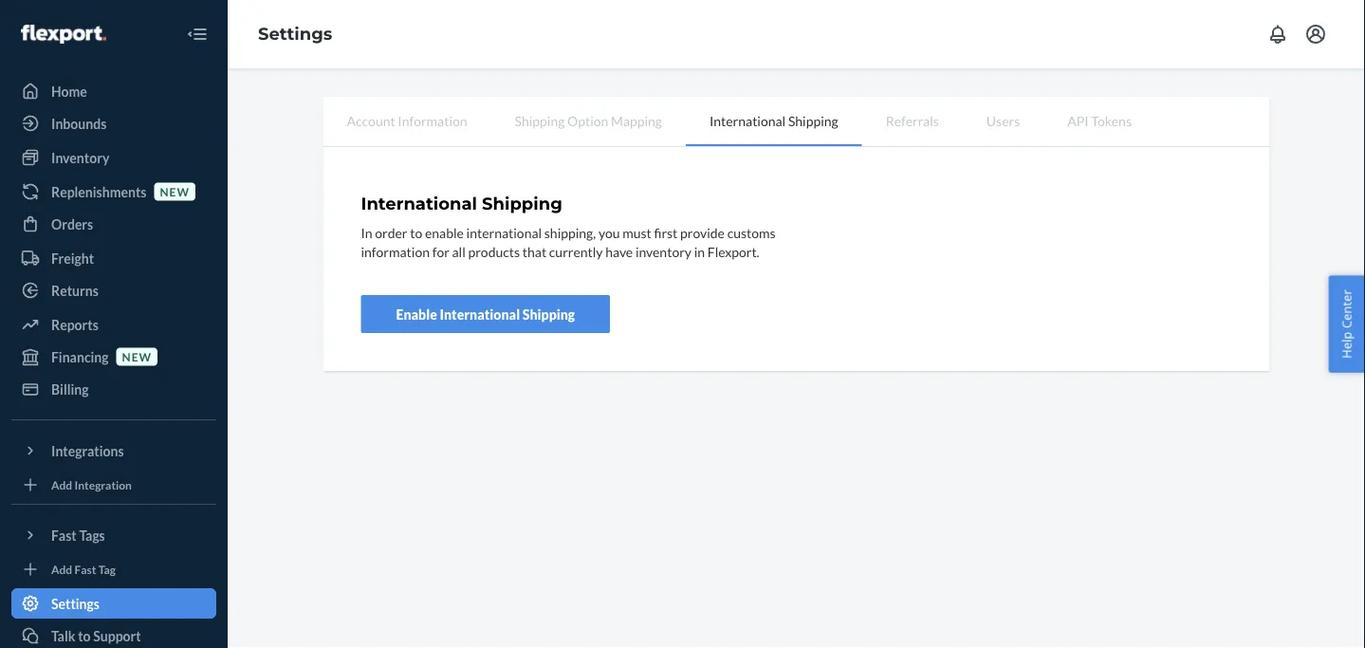 Task type: vqa. For each thing, say whether or not it's contained in the screenshot.
new to the bottom
yes



Task type: locate. For each thing, give the bounding box(es) containing it.
2 vertical spatial international
[[440, 306, 520, 322]]

flexport.
[[708, 243, 760, 259]]

international
[[710, 112, 786, 129], [361, 193, 477, 214], [440, 306, 520, 322]]

1 vertical spatial add
[[51, 562, 72, 576]]

account information tab
[[323, 97, 491, 144]]

0 horizontal spatial settings
[[51, 596, 100, 612]]

1 horizontal spatial new
[[160, 185, 190, 198]]

to
[[410, 224, 423, 240], [78, 628, 91, 644]]

for
[[432, 243, 450, 259]]

integrations
[[51, 443, 124, 459]]

reports link
[[11, 309, 216, 340]]

customs
[[728, 224, 776, 240]]

returns link
[[11, 275, 216, 306]]

1 horizontal spatial to
[[410, 224, 423, 240]]

to right talk
[[78, 628, 91, 644]]

1 horizontal spatial international shipping
[[710, 112, 839, 129]]

international inside enable international shipping button
[[440, 306, 520, 322]]

international
[[467, 224, 542, 240]]

flexport logo image
[[21, 25, 106, 44]]

international shipping tab
[[686, 97, 862, 146]]

information
[[398, 112, 467, 129]]

add inside "link"
[[51, 478, 72, 492]]

integrations button
[[11, 436, 216, 466]]

fast
[[51, 527, 77, 543], [75, 562, 96, 576]]

billing link
[[11, 374, 216, 404]]

add down fast tags
[[51, 562, 72, 576]]

1 vertical spatial new
[[122, 350, 152, 363]]

new for replenishments
[[160, 185, 190, 198]]

international shipping
[[710, 112, 839, 129], [361, 193, 563, 214]]

1 vertical spatial international shipping
[[361, 193, 563, 214]]

referrals
[[886, 112, 939, 129]]

0 vertical spatial international
[[710, 112, 786, 129]]

0 horizontal spatial to
[[78, 628, 91, 644]]

returns
[[51, 282, 99, 298]]

talk
[[51, 628, 75, 644]]

help
[[1339, 332, 1356, 359]]

account information
[[347, 112, 467, 129]]

new down reports link
[[122, 350, 152, 363]]

fast left 'tag'
[[75, 562, 96, 576]]

1 horizontal spatial settings link
[[258, 23, 333, 44]]

add for add fast tag
[[51, 562, 72, 576]]

users
[[987, 112, 1020, 129]]

in
[[694, 243, 705, 259]]

home
[[51, 83, 87, 99]]

mapping
[[611, 112, 662, 129]]

1 horizontal spatial settings
[[258, 23, 333, 44]]

new for financing
[[122, 350, 152, 363]]

0 vertical spatial to
[[410, 224, 423, 240]]

fast tags
[[51, 527, 105, 543]]

add left integration
[[51, 478, 72, 492]]

users tab
[[963, 97, 1044, 144]]

1 vertical spatial settings
[[51, 596, 100, 612]]

to inside in order to enable international shipping, you must first provide customs information           for all products that currently have inventory in flexport.
[[410, 224, 423, 240]]

freight
[[51, 250, 94, 266]]

fast inside dropdown button
[[51, 527, 77, 543]]

have
[[606, 243, 633, 259]]

new up the orders 'link'
[[160, 185, 190, 198]]

add fast tag
[[51, 562, 116, 576]]

currently
[[549, 243, 603, 259]]

0 vertical spatial fast
[[51, 527, 77, 543]]

api
[[1068, 112, 1089, 129]]

add integration link
[[11, 474, 216, 496]]

inventory
[[51, 149, 109, 166]]

1 vertical spatial settings link
[[11, 588, 216, 619]]

new
[[160, 185, 190, 198], [122, 350, 152, 363]]

0 vertical spatial international shipping
[[710, 112, 839, 129]]

to right order in the top left of the page
[[410, 224, 423, 240]]

help center
[[1339, 290, 1356, 359]]

api tokens
[[1068, 112, 1132, 129]]

0 horizontal spatial new
[[122, 350, 152, 363]]

reports
[[51, 316, 98, 333]]

shipping
[[515, 112, 565, 129], [789, 112, 839, 129], [482, 193, 563, 214], [523, 306, 575, 322]]

2 add from the top
[[51, 562, 72, 576]]

0 horizontal spatial settings link
[[11, 588, 216, 619]]

0 vertical spatial new
[[160, 185, 190, 198]]

0 vertical spatial settings
[[258, 23, 333, 44]]

integration
[[75, 478, 132, 492]]

1 add from the top
[[51, 478, 72, 492]]

settings
[[258, 23, 333, 44], [51, 596, 100, 612]]

fast left tags on the left bottom of page
[[51, 527, 77, 543]]

shipping option mapping tab
[[491, 97, 686, 144]]

tokens
[[1092, 112, 1132, 129]]

add
[[51, 478, 72, 492], [51, 562, 72, 576]]

1 vertical spatial to
[[78, 628, 91, 644]]

tab list
[[323, 97, 1270, 147]]

tab list containing account information
[[323, 97, 1270, 147]]

billing
[[51, 381, 89, 397]]

close navigation image
[[186, 23, 209, 46]]

settings link
[[258, 23, 333, 44], [11, 588, 216, 619]]

provide
[[680, 224, 725, 240]]

inbounds link
[[11, 108, 216, 139]]

api tokens tab
[[1044, 97, 1156, 144]]

0 vertical spatial settings link
[[258, 23, 333, 44]]

0 vertical spatial add
[[51, 478, 72, 492]]



Task type: describe. For each thing, give the bounding box(es) containing it.
open account menu image
[[1305, 23, 1328, 46]]

open notifications image
[[1267, 23, 1290, 46]]

talk to support
[[51, 628, 141, 644]]

orders
[[51, 216, 93, 232]]

fast tags button
[[11, 520, 216, 550]]

enable international shipping button
[[361, 295, 610, 333]]

inventory
[[636, 243, 692, 259]]

add fast tag link
[[11, 558, 216, 581]]

account
[[347, 112, 395, 129]]

referrals tab
[[862, 97, 963, 144]]

inbounds
[[51, 115, 107, 131]]

enable
[[396, 306, 437, 322]]

1 vertical spatial international
[[361, 193, 477, 214]]

freight link
[[11, 243, 216, 273]]

replenishments
[[51, 184, 147, 200]]

shipping option mapping
[[515, 112, 662, 129]]

to inside talk to support button
[[78, 628, 91, 644]]

tags
[[79, 527, 105, 543]]

in
[[361, 224, 373, 240]]

enable
[[425, 224, 464, 240]]

international inside international shipping tab
[[710, 112, 786, 129]]

center
[[1339, 290, 1356, 329]]

home link
[[11, 76, 216, 106]]

in order to enable international shipping, you must first provide customs information           for all products that currently have inventory in flexport.
[[361, 224, 776, 259]]

option
[[568, 112, 609, 129]]

shipping inside button
[[523, 306, 575, 322]]

international shipping inside international shipping tab
[[710, 112, 839, 129]]

help center button
[[1329, 275, 1366, 373]]

add integration
[[51, 478, 132, 492]]

inventory link
[[11, 142, 216, 173]]

talk to support button
[[11, 621, 216, 648]]

information
[[361, 243, 430, 259]]

1 vertical spatial fast
[[75, 562, 96, 576]]

financing
[[51, 349, 109, 365]]

must
[[623, 224, 652, 240]]

0 horizontal spatial international shipping
[[361, 193, 563, 214]]

products
[[468, 243, 520, 259]]

orders link
[[11, 209, 216, 239]]

tag
[[98, 562, 116, 576]]

add for add integration
[[51, 478, 72, 492]]

shipping,
[[545, 224, 596, 240]]

support
[[93, 628, 141, 644]]

order
[[375, 224, 408, 240]]

first
[[654, 224, 678, 240]]

you
[[599, 224, 620, 240]]

enable international shipping
[[396, 306, 575, 322]]

all
[[452, 243, 466, 259]]

that
[[523, 243, 547, 259]]



